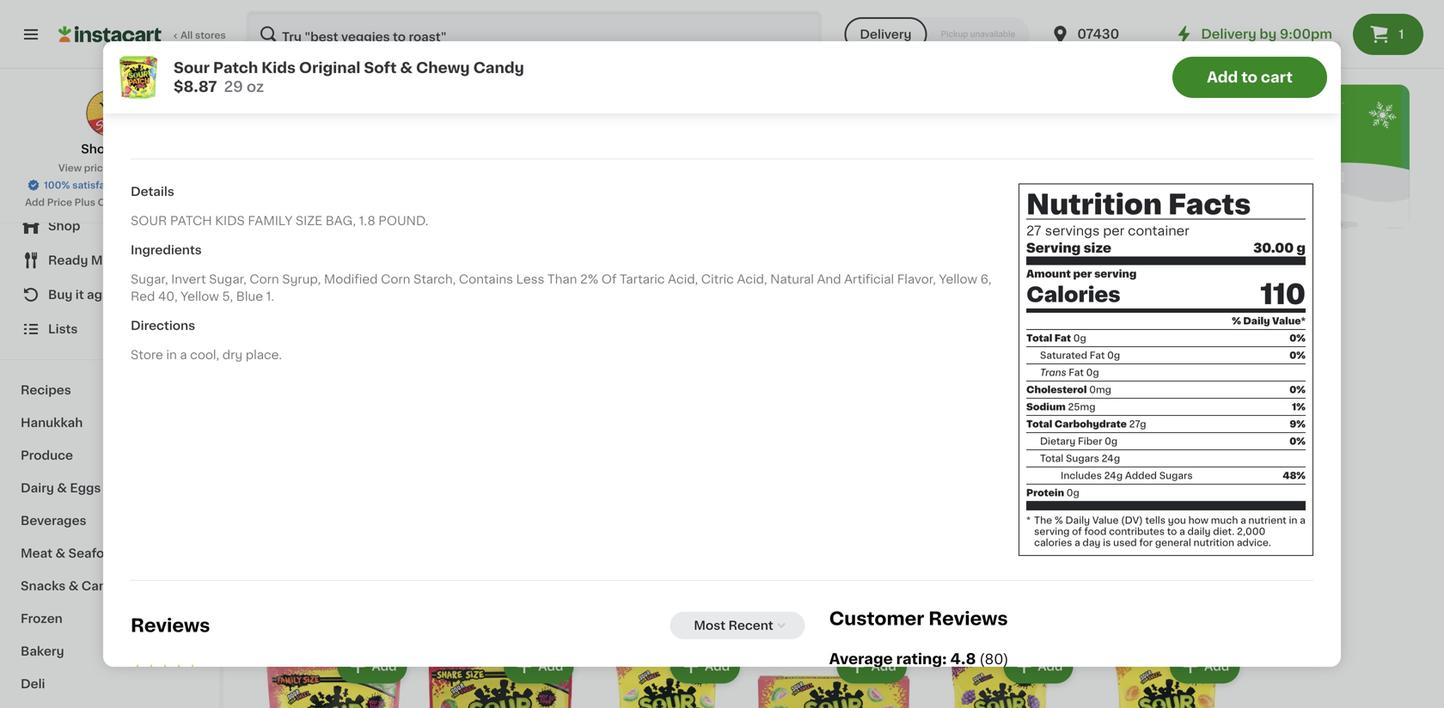 Task type: locate. For each thing, give the bounding box(es) containing it.
2 0% from the top
[[1290, 351, 1306, 360]]

2 vertical spatial fat
[[1069, 368, 1084, 378]]

sugars up includes
[[1066, 454, 1100, 464]]

sugar, up 5,
[[209, 273, 247, 285]]

satisfaction
[[72, 181, 130, 190]]

candy inside snacks & candy link
[[82, 581, 123, 593]]

& inside sour patch kids kids soft & chewy candy
[[953, 511, 963, 523]]

& down $3.32 element
[[953, 511, 963, 523]]

citric
[[702, 273, 734, 285]]

1 horizontal spatial yellow
[[940, 273, 978, 285]]

amount per serving
[[1027, 269, 1137, 279]]

1 vertical spatial yellow
[[181, 291, 219, 303]]

daily left value*
[[1244, 317, 1271, 326]]

patch left the less
[[437, 268, 492, 286]]

0 horizontal spatial view
[[58, 163, 82, 173]]

0 vertical spatial daily
[[1244, 317, 1271, 326]]

1 vertical spatial view
[[58, 163, 82, 173]]

1 horizontal spatial sugars
[[1160, 471, 1193, 481]]

soft inside sour patch kids original soft & chewy candy $8.87 29 oz
[[364, 61, 397, 75]]

snacks
[[21, 581, 66, 593]]

0 vertical spatial yellow
[[940, 273, 978, 285]]

acid, right citric at the top of the page
[[737, 273, 768, 285]]

candy down view all
[[474, 61, 524, 75]]

sour
[[174, 61, 210, 75], [388, 268, 433, 286], [1091, 494, 1119, 506], [924, 494, 952, 506]]

1 vertical spatial fat
[[1090, 351, 1106, 360]]

carbohydrate
[[1055, 420, 1127, 429]]

1 vertical spatial candy
[[1011, 511, 1051, 523]]

produce link
[[10, 439, 209, 472]]

3 0% from the top
[[1290, 385, 1306, 395]]

$
[[1094, 472, 1101, 482]]

0g for trans fat 0g
[[1087, 368, 1100, 378]]

07430
[[1078, 28, 1120, 40]]

serving inside * the % daily value (dv) tells you how much a nutrient in a serving of food contributes to a daily diet. 2,000 calories a day is used for general nutrition advice.
[[1035, 527, 1070, 537]]

0 horizontal spatial %
[[1055, 516, 1064, 526]]

your
[[258, 268, 302, 286]]

soft inside sour patch kids kids soft & chewy candy
[[924, 511, 950, 523]]

10.1
[[786, 35, 803, 44]]

0 horizontal spatial in
[[166, 349, 177, 361]]

0%
[[1290, 334, 1306, 343], [1290, 351, 1306, 360], [1290, 385, 1306, 395], [1290, 437, 1306, 446]]

delivery right 10.1 oz
[[860, 28, 912, 40]]

delivery left by
[[1202, 28, 1257, 40]]

bakery
[[21, 646, 64, 658]]

add price plus club card to save link
[[25, 196, 194, 209]]

& right "original"
[[400, 61, 413, 75]]

most recent button
[[670, 612, 806, 640]]

1
[[1400, 28, 1405, 40], [1101, 471, 1109, 489]]

snacks & candy
[[21, 581, 123, 593]]

0g
[[1074, 334, 1087, 343], [1108, 351, 1121, 360], [1087, 368, 1100, 378], [1105, 437, 1118, 446], [1067, 489, 1080, 498]]

patch up 29
[[213, 61, 258, 75]]

store
[[131, 349, 163, 361]]

delivery by 9:00pm
[[1202, 28, 1333, 40]]

per up size on the right of the page
[[1104, 225, 1125, 237]]

a down you at right
[[1180, 527, 1186, 537]]

1 vertical spatial per
[[1074, 269, 1093, 279]]

0 horizontal spatial serving
[[1035, 527, 1070, 537]]

oz inside sour patch kids original soft & chewy candy $8.87 29 oz
[[247, 80, 264, 94]]

than
[[548, 273, 577, 285]]

to inside button
[[1242, 70, 1258, 85]]

$ 1 76
[[1094, 471, 1122, 489]]

patch for sour patch kids kids soft & chewy candy
[[955, 494, 990, 506]]

0 horizontal spatial daily
[[1066, 516, 1091, 526]]

sour patch kids family size bag, 1.8 pound.
[[131, 215, 429, 227]]

cholesterol 0mg
[[1027, 385, 1112, 395]]

per up the calories
[[1074, 269, 1093, 279]]

serving
[[1095, 269, 1137, 279], [1035, 527, 1070, 537]]

candy inside sour patch kids kids soft & chewy candy
[[1011, 511, 1051, 523]]

sour inside sour patch kids original soft & chewy candy $8.87 29 oz
[[174, 61, 210, 75]]

1 inside button
[[1400, 28, 1405, 40]]

sour for sour patch kids kids soft & chewy candy
[[924, 494, 952, 506]]

sour down $ 1 76
[[1091, 494, 1119, 506]]

1 horizontal spatial in
[[1290, 516, 1298, 526]]

total down dietary
[[1041, 454, 1064, 464]]

* the % daily value (dv) tells you how much a nutrient in a serving of food contributes to a daily diet. 2,000 calories a day is used for general nutrition advice.
[[1027, 516, 1306, 548]]

30.00 g
[[1254, 242, 1306, 255]]

patch
[[170, 215, 212, 227]]

much
[[1212, 516, 1239, 526]]

chewy
[[416, 61, 470, 75], [1132, 511, 1174, 523], [966, 511, 1008, 523]]

$3.32 element
[[924, 469, 1077, 492]]

sugar,
[[131, 273, 168, 285], [209, 273, 247, 285]]

0 horizontal spatial candy
[[82, 581, 123, 593]]

fat up 'trans fat 0g'
[[1090, 351, 1106, 360]]

kids inside sour patch kids original soft & chewy candy $8.87 29 oz
[[262, 61, 296, 75]]

0 horizontal spatial corn
[[250, 273, 279, 285]]

0 horizontal spatial 1
[[1101, 471, 1109, 489]]

delivery
[[1202, 28, 1257, 40], [860, 28, 912, 40]]

in right nutrient
[[1290, 516, 1298, 526]]

fat down saturated fat 0g
[[1069, 368, 1084, 378]]

1 vertical spatial sugars
[[1160, 471, 1193, 481]]

sour inside sour patch kids candy, soft & chewy 2 oz
[[1091, 494, 1119, 506]]

day
[[1083, 538, 1101, 548]]

reviews up bakery link
[[131, 617, 210, 635]]

kids for sour patch kids candy, soft & chewy 2 oz
[[1160, 494, 1186, 506]]

sour inside sour patch kids kids soft & chewy candy
[[924, 494, 952, 506]]

food
[[1085, 527, 1107, 537]]

chewy for original
[[416, 61, 470, 75]]

chewy inside sour patch kids candy, soft & chewy 2 oz
[[1132, 511, 1174, 523]]

0 vertical spatial 1
[[1400, 28, 1405, 40]]

& inside sour patch kids original soft & chewy candy $8.87 29 oz
[[400, 61, 413, 75]]

corn up 1.
[[250, 273, 279, 285]]

meat & seafood
[[21, 548, 120, 560]]

soft inside sour patch kids candy, soft & chewy 2 oz
[[1091, 511, 1116, 523]]

acid, left citric at the top of the page
[[668, 273, 699, 285]]

patch
[[213, 61, 258, 75], [437, 268, 492, 286], [1122, 494, 1157, 506], [955, 494, 990, 506]]

shoprite logo image
[[86, 89, 134, 137]]

& inside sour patch kids candy, soft & chewy 2 oz
[[1120, 511, 1129, 523]]

% inside * the % daily value (dv) tells you how much a nutrient in a serving of food contributes to a daily diet. 2,000 calories a day is used for general nutrition advice.
[[1055, 516, 1064, 526]]

0 horizontal spatial to
[[149, 198, 159, 207]]

2 vertical spatial to
[[1168, 527, 1178, 537]]

product group containing 1
[[1091, 310, 1244, 540]]

soft down $3.32 element
[[924, 511, 950, 523]]

29
[[224, 80, 243, 94]]

service type group
[[845, 17, 1030, 52]]

oz right "1.2" in the right top of the page
[[1067, 35, 1079, 44]]

2 horizontal spatial candy
[[1011, 511, 1051, 523]]

0 vertical spatial 24g
[[1102, 454, 1121, 464]]

nutrient
[[1249, 516, 1287, 526]]

bag,
[[326, 215, 356, 227]]

guarantee
[[132, 181, 182, 190]]

1 sugar, from the left
[[131, 273, 168, 285]]

0mg
[[1090, 385, 1112, 395]]

chewy inside sour patch kids original soft & chewy candy $8.87 29 oz
[[416, 61, 470, 75]]

kids left "original"
[[262, 61, 296, 75]]

patch for sour patch kids candy, soft & chewy 2 oz
[[1122, 494, 1157, 506]]

serving down size on the right of the page
[[1095, 269, 1137, 279]]

0g for total fat 0g
[[1074, 334, 1087, 343]]

yellow down the invert
[[181, 291, 219, 303]]

0 vertical spatial total
[[1027, 334, 1053, 343]]

1 vertical spatial 1
[[1101, 471, 1109, 489]]

sponsored image
[[1359, 10, 1411, 20]]

2 acid, from the left
[[737, 273, 768, 285]]

1 vertical spatial %
[[1055, 516, 1064, 526]]

1 horizontal spatial chewy
[[966, 511, 1008, 523]]

includes 24g added sugars
[[1061, 471, 1193, 481]]

0 horizontal spatial reviews
[[131, 617, 210, 635]]

1 horizontal spatial corn
[[381, 273, 411, 285]]

view all link
[[501, 0, 655, 53]]

serving
[[1027, 242, 1081, 255]]

% daily value*
[[1233, 317, 1306, 326]]

1 vertical spatial all
[[526, 41, 538, 51]]

0g for dietary fiber 0g
[[1105, 437, 1118, 446]]

advice.
[[1237, 538, 1272, 548]]

total carbohydrate 27g
[[1027, 420, 1147, 429]]

1 vertical spatial daily
[[1066, 516, 1091, 526]]

kids for sour patch kids kids soft & chewy candy
[[993, 494, 1020, 506]]

ingredients
[[131, 244, 202, 256]]

2 horizontal spatial to
[[1242, 70, 1258, 85]]

reviews up 4.8
[[929, 610, 1009, 628]]

1 horizontal spatial 1
[[1400, 28, 1405, 40]]

1 corn from the left
[[250, 273, 279, 285]]

add inside button
[[1208, 70, 1239, 85]]

1 horizontal spatial delivery
[[1202, 28, 1257, 40]]

& right value
[[1120, 511, 1129, 523]]

serving up calories
[[1035, 527, 1070, 537]]

candy for sour patch kids kids soft & chewy candy
[[1011, 511, 1051, 523]]

1 horizontal spatial serving
[[1095, 269, 1137, 279]]

chewy inside sour patch kids kids soft & chewy candy
[[966, 511, 1008, 523]]

yellow left 6,
[[940, 273, 978, 285]]

soft up "food"
[[1091, 511, 1116, 523]]

1 horizontal spatial acid,
[[737, 273, 768, 285]]

sour up the $8.87
[[174, 61, 210, 75]]

sour down pound.
[[388, 268, 433, 286]]

shop
[[48, 220, 80, 232]]

2 horizontal spatial soft
[[1091, 511, 1116, 523]]

4 0% from the top
[[1290, 437, 1306, 446]]

kids inside sour patch kids candy, soft & chewy 2 oz
[[1160, 494, 1186, 506]]

patch up (dv) at the right bottom of the page
[[1122, 494, 1157, 506]]

dairy
[[21, 482, 54, 495]]

0% for dietary fiber 0g
[[1290, 437, 1306, 446]]

sour patch kids original soft & chewy candy $8.87 29 oz
[[174, 61, 524, 94]]

0 horizontal spatial chewy
[[416, 61, 470, 75]]

0 vertical spatial view
[[501, 41, 524, 51]]

total down sodium
[[1027, 420, 1053, 429]]

total up saturated
[[1027, 334, 1053, 343]]

1 left 76
[[1101, 471, 1109, 489]]

patch inside sour patch kids candy, soft & chewy 2 oz
[[1122, 494, 1157, 506]]

48%
[[1283, 471, 1306, 481]]

a left cool,
[[180, 349, 187, 361]]

card
[[123, 198, 147, 207]]

soft right "original"
[[364, 61, 397, 75]]

patch down $3.32 element
[[955, 494, 990, 506]]

1 0% from the top
[[1290, 334, 1306, 343]]

instacart logo image
[[58, 24, 162, 45]]

kids up you at right
[[1160, 494, 1186, 506]]

0 horizontal spatial all
[[181, 31, 193, 40]]

shoprite link
[[81, 89, 138, 158]]

fat up saturated
[[1055, 334, 1072, 343]]

1 horizontal spatial daily
[[1244, 317, 1271, 326]]

2 vertical spatial candy
[[82, 581, 123, 593]]

to up general on the right bottom
[[1168, 527, 1178, 537]]

1 horizontal spatial per
[[1104, 225, 1125, 237]]

1 vertical spatial total
[[1027, 420, 1053, 429]]

how
[[1189, 516, 1209, 526]]

0 vertical spatial to
[[1242, 70, 1258, 85]]

corn left starch,
[[381, 273, 411, 285]]

1 horizontal spatial %
[[1233, 317, 1242, 326]]

oz up is
[[1099, 528, 1111, 538]]

0 vertical spatial fat
[[1055, 334, 1072, 343]]

0 horizontal spatial soft
[[364, 61, 397, 75]]

container
[[1129, 225, 1190, 237]]

0 horizontal spatial delivery
[[860, 28, 912, 40]]

sour down $3.32 element
[[924, 494, 952, 506]]

1 horizontal spatial to
[[1168, 527, 1178, 537]]

0 horizontal spatial per
[[1074, 269, 1093, 279]]

fat
[[1055, 334, 1072, 343], [1090, 351, 1106, 360], [1069, 368, 1084, 378]]

buy it again
[[48, 289, 121, 301]]

includes
[[1061, 471, 1102, 481]]

add button
[[1006, 315, 1072, 346], [1172, 315, 1239, 346], [339, 652, 406, 683], [506, 652, 572, 683], [672, 652, 739, 683], [839, 652, 906, 683], [1006, 652, 1072, 683], [1172, 652, 1239, 683]]

in right store
[[166, 349, 177, 361]]

1 down sponsored image
[[1400, 28, 1405, 40]]

product group
[[924, 310, 1077, 556], [1091, 310, 1244, 540], [258, 646, 411, 709], [425, 646, 577, 709], [591, 646, 744, 709], [758, 646, 911, 709], [924, 646, 1077, 709], [1091, 646, 1244, 709]]

beverages link
[[10, 505, 209, 538]]

patch inside sour patch kids original soft & chewy candy $8.87 29 oz
[[213, 61, 258, 75]]

0 vertical spatial in
[[166, 349, 177, 361]]

for
[[1140, 538, 1153, 548]]

1 vertical spatial to
[[149, 198, 159, 207]]

0 vertical spatial sugars
[[1066, 454, 1100, 464]]

facts
[[1169, 191, 1252, 218]]

2 vertical spatial total
[[1041, 454, 1064, 464]]

24g up 76
[[1102, 454, 1121, 464]]

1 horizontal spatial sugar,
[[209, 273, 247, 285]]

view
[[501, 41, 524, 51], [58, 163, 82, 173]]

patch inside sour patch kids kids soft & chewy candy
[[955, 494, 990, 506]]

9.6 oz link
[[1158, 0, 1400, 63]]

servings
[[1046, 225, 1100, 237]]

0 vertical spatial per
[[1104, 225, 1125, 237]]

4.8
[[951, 652, 977, 667]]

1 horizontal spatial candy
[[474, 61, 524, 75]]

hanukkah link
[[10, 407, 209, 439]]

sugars right the "added"
[[1160, 471, 1193, 481]]

24g right $
[[1105, 471, 1123, 481]]

to left cart
[[1242, 70, 1258, 85]]

% right the
[[1055, 516, 1064, 526]]

1 vertical spatial serving
[[1035, 527, 1070, 537]]

to down details
[[149, 198, 159, 207]]

1 vertical spatial in
[[1290, 516, 1298, 526]]

candy down seafood
[[82, 581, 123, 593]]

candy down protein
[[1011, 511, 1051, 523]]

delivery inside button
[[860, 28, 912, 40]]

soft for candy,
[[1091, 511, 1116, 523]]

0 horizontal spatial sugar,
[[131, 273, 168, 285]]

total for dietary fiber 0g
[[1027, 420, 1053, 429]]

dietary fiber 0g
[[1041, 437, 1118, 446]]

candy inside sour patch kids original soft & chewy candy $8.87 29 oz
[[474, 61, 524, 75]]

0 vertical spatial candy
[[474, 61, 524, 75]]

cart
[[1262, 70, 1293, 85]]

0 horizontal spatial acid,
[[668, 273, 699, 285]]

None search field
[[246, 10, 823, 58]]

all stores
[[181, 31, 226, 40]]

$8.87
[[174, 80, 217, 94]]

1 horizontal spatial view
[[501, 41, 524, 51]]

kids
[[215, 215, 245, 227]]

daily up of
[[1066, 516, 1091, 526]]

favorite
[[306, 268, 384, 286]]

76
[[1110, 472, 1122, 482]]

fat for saturated
[[1090, 351, 1106, 360]]

kids down $3.32 element
[[993, 494, 1020, 506]]

2 horizontal spatial chewy
[[1132, 511, 1174, 523]]

10.1 oz
[[786, 35, 816, 44]]

1 horizontal spatial soft
[[924, 511, 950, 523]]

sugar, up red
[[131, 273, 168, 285]]

% left value*
[[1233, 317, 1242, 326]]

oz right 29
[[247, 80, 264, 94]]



Task type: describe. For each thing, give the bounding box(es) containing it.
0% for saturated fat 0g
[[1290, 351, 1306, 360]]

dairy & eggs link
[[10, 472, 209, 505]]

the
[[1035, 516, 1053, 526]]

view all
[[501, 41, 538, 51]]

tells
[[1146, 516, 1166, 526]]

beverages
[[21, 515, 86, 527]]

1 acid, from the left
[[668, 273, 699, 285]]

5,
[[222, 291, 233, 303]]

& left eggs
[[57, 482, 67, 495]]

value
[[1093, 516, 1119, 526]]

sour for sour patch kids original soft & chewy candy $8.87 29 oz
[[174, 61, 210, 75]]

1%
[[1293, 403, 1306, 412]]

blue
[[236, 291, 263, 303]]

hershey's holiday image
[[132, 0, 486, 103]]

shop link
[[10, 209, 209, 243]]

delivery by 9:00pm link
[[1174, 24, 1333, 45]]

40,
[[158, 291, 178, 303]]

kids left than
[[496, 268, 539, 286]]

added
[[1126, 471, 1158, 481]]

buy it again link
[[10, 278, 209, 312]]

1.
[[266, 291, 274, 303]]

6 x 1.2 oz link
[[908, 0, 1151, 63]]

again
[[87, 289, 121, 301]]

(dv)
[[1122, 516, 1144, 526]]

9.6
[[1285, 35, 1300, 44]]

view for view pricing policy
[[58, 163, 82, 173]]

produce
[[21, 450, 73, 462]]

2 sugar, from the left
[[209, 273, 247, 285]]

110
[[1261, 281, 1306, 308]]

& right the "meat"
[[55, 548, 65, 560]]

per inside nutrition facts 27 servings per container
[[1104, 225, 1125, 237]]

shoprite
[[81, 143, 138, 155]]

1.8
[[359, 215, 376, 227]]

patch for sour patch kids original soft & chewy candy $8.87 29 oz
[[213, 61, 258, 75]]

1 horizontal spatial all
[[526, 41, 538, 51]]

fat for total
[[1055, 334, 1072, 343]]

27
[[1027, 225, 1042, 237]]

& right snacks
[[69, 581, 79, 593]]

0 horizontal spatial sugars
[[1066, 454, 1100, 464]]

kids for sour patch kids original soft & chewy candy $8.87 29 oz
[[262, 61, 296, 75]]

a down of
[[1075, 538, 1081, 548]]

you
[[1169, 516, 1187, 526]]

by
[[1260, 28, 1277, 40]]

0g for saturated fat 0g
[[1108, 351, 1121, 360]]

*
[[1027, 516, 1031, 526]]

x
[[1044, 35, 1050, 44]]

1 horizontal spatial reviews
[[929, 610, 1009, 628]]

your favorite sour patch kids
[[258, 268, 539, 286]]

used
[[1114, 538, 1138, 548]]

average rating: 4.8 (80)
[[830, 652, 1009, 667]]

9%
[[1290, 420, 1306, 429]]

oz inside sour patch kids candy, soft & chewy 2 oz
[[1099, 528, 1111, 538]]

add inside product group
[[1205, 324, 1230, 336]]

oz right 10.1
[[805, 35, 816, 44]]

sour for sour patch kids candy, soft & chewy 2 oz
[[1091, 494, 1119, 506]]

1.2
[[1052, 35, 1065, 44]]

customer reviews
[[830, 610, 1009, 628]]

0% for total fat 0g
[[1290, 334, 1306, 343]]

0 vertical spatial all
[[181, 31, 193, 40]]

customer
[[830, 610, 925, 628]]

10.1 oz link
[[659, 0, 901, 63]]

eggs
[[70, 482, 101, 495]]

serving size
[[1027, 242, 1112, 255]]

plus
[[75, 198, 95, 207]]

dairy & eggs
[[21, 482, 101, 495]]

sugar, invert sugar, corn syrup, modified corn starch, contains less than 2% of tartaric acid, citric acid, natural and artificial flavor, yellow 6, red 40, yellow 5, blue 1.
[[131, 273, 992, 303]]

total for saturated fat 0g
[[1027, 334, 1053, 343]]

view for view all
[[501, 41, 524, 51]]

100% satisfaction guarantee button
[[27, 175, 193, 192]]

chewy for candy,
[[1132, 511, 1174, 523]]

bakery link
[[10, 636, 209, 668]]

dry
[[223, 349, 243, 361]]

candy for sour patch kids original soft & chewy candy $8.87 29 oz
[[474, 61, 524, 75]]

2%
[[581, 273, 599, 285]]

nutrition
[[1194, 538, 1235, 548]]

soft for original
[[364, 61, 397, 75]]

view pricing policy
[[58, 163, 151, 173]]

rating:
[[897, 652, 947, 667]]

chewy for kids
[[966, 511, 1008, 523]]

delivery for delivery
[[860, 28, 912, 40]]

soft for kids
[[924, 511, 950, 523]]

9:00pm
[[1281, 28, 1333, 40]]

starch,
[[414, 273, 456, 285]]

candy,
[[1189, 494, 1232, 506]]

kids up *
[[1023, 494, 1049, 506]]

daily inside * the % daily value (dv) tells you how much a nutrient in a serving of food contributes to a daily diet. 2,000 calories a day is used for general nutrition advice.
[[1066, 516, 1091, 526]]

directions
[[131, 320, 195, 332]]

nutrition
[[1027, 191, 1163, 218]]

6
[[1036, 35, 1042, 44]]

add price plus club card to save
[[25, 198, 184, 207]]

details
[[131, 186, 174, 198]]

meat & seafood link
[[10, 538, 209, 570]]

100% satisfaction guarantee
[[44, 181, 182, 190]]

(80)
[[980, 653, 1009, 667]]

a right nutrient
[[1301, 516, 1306, 526]]

fat for trans
[[1069, 368, 1084, 378]]

a up '2,000'
[[1241, 516, 1247, 526]]

trans fat 0g
[[1041, 368, 1100, 378]]

recipes
[[21, 384, 71, 396]]

syrup,
[[282, 273, 321, 285]]

of
[[602, 273, 617, 285]]

recent
[[729, 620, 774, 632]]

it
[[75, 289, 84, 301]]

modified
[[324, 273, 378, 285]]

in inside * the % daily value (dv) tells you how much a nutrient in a serving of food contributes to a daily diet. 2,000 calories a day is used for general nutrition advice.
[[1290, 516, 1298, 526]]

price
[[47, 198, 72, 207]]

1 vertical spatial 24g
[[1105, 471, 1123, 481]]

cholesterol
[[1027, 385, 1088, 395]]

sour patch kids kids soft & chewy candy button
[[924, 310, 1077, 556]]

buy sour patch kids image
[[258, 85, 1411, 229]]

saturated
[[1041, 351, 1088, 360]]

2 corn from the left
[[381, 273, 411, 285]]

2
[[1091, 528, 1097, 538]]

2,000
[[1238, 527, 1266, 537]]

is
[[1104, 538, 1112, 548]]

0 horizontal spatial yellow
[[181, 291, 219, 303]]

1 button
[[1354, 14, 1424, 55]]

save
[[161, 198, 184, 207]]

most recent
[[694, 620, 774, 632]]

lists link
[[10, 312, 209, 347]]

delivery for delivery by 9:00pm
[[1202, 28, 1257, 40]]

27g
[[1130, 420, 1147, 429]]

oz right 9.6
[[1303, 35, 1314, 44]]

to inside * the % daily value (dv) tells you how much a nutrient in a serving of food contributes to a daily diet. 2,000 calories a day is used for general nutrition advice.
[[1168, 527, 1178, 537]]

0 vertical spatial %
[[1233, 317, 1242, 326]]

0% for cholesterol 0mg
[[1290, 385, 1306, 395]]

100%
[[44, 181, 70, 190]]

0 vertical spatial serving
[[1095, 269, 1137, 279]]



Task type: vqa. For each thing, say whether or not it's contained in the screenshot.
2nd 0% from the bottom of the page
yes



